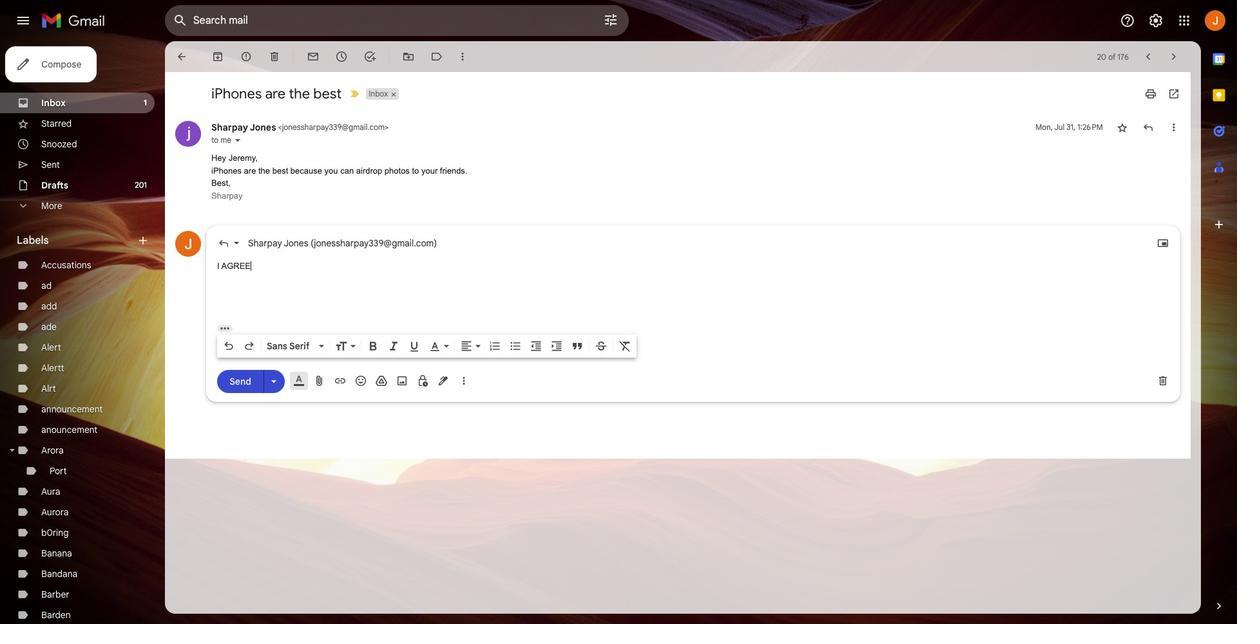 Task type: vqa. For each thing, say whether or not it's contained in the screenshot.
I AGREE text field
yes



Task type: describe. For each thing, give the bounding box(es) containing it.
remove formatting ‪(⌘\)‬ image
[[619, 340, 631, 353]]

ade
[[41, 322, 57, 333]]

20 of 176
[[1097, 52, 1129, 62]]

mon, jul 31, 1:26 pm
[[1036, 122, 1103, 132]]

newer image
[[1142, 50, 1155, 63]]

sans
[[267, 341, 287, 352]]

insert signature image
[[437, 375, 450, 388]]

starred
[[41, 118, 72, 130]]

labels image
[[430, 50, 443, 63]]

send
[[229, 376, 251, 388]]

b0ring
[[41, 528, 69, 539]]

>
[[385, 122, 389, 132]]

barden
[[41, 610, 71, 622]]

sharpay inside hey jeremy, iphones are the best because you can airdrop photos to your friends. best, sharpay
[[211, 191, 243, 201]]

add
[[41, 301, 57, 312]]

more
[[41, 200, 62, 212]]

alert
[[41, 342, 61, 354]]

banana link
[[41, 548, 72, 560]]

jonessharpay339@gmail.com
[[282, 122, 385, 132]]

gmail image
[[41, 8, 111, 34]]

inbox for inbox link
[[41, 97, 66, 109]]

compose
[[41, 59, 81, 70]]

add to tasks image
[[363, 50, 376, 63]]

port link
[[50, 466, 67, 477]]

201
[[135, 180, 147, 190]]

serif
[[289, 341, 309, 352]]

are inside hey jeremy, iphones are the best because you can airdrop photos to your friends. best, sharpay
[[244, 166, 256, 176]]

jones for (jonessharpay339@gmail.com)
[[284, 238, 308, 249]]

i
[[217, 262, 219, 271]]

sharpay for sharpay jones (jonessharpay339@gmail.com)
[[248, 238, 282, 249]]

aurora link
[[41, 507, 69, 519]]

compose button
[[5, 46, 97, 82]]

port
[[50, 466, 67, 477]]

quote ‪(⌘⇧9)‬ image
[[571, 340, 584, 353]]

aura
[[41, 486, 60, 498]]

(jonessharpay339@gmail.com)
[[311, 238, 437, 249]]

alrt link
[[41, 383, 56, 395]]

insert photo image
[[396, 375, 408, 388]]

airdrop
[[356, 166, 382, 176]]

accusations link
[[41, 260, 91, 271]]

arora link
[[41, 445, 64, 457]]

snoozed link
[[41, 139, 77, 150]]

to inside hey jeremy, iphones are the best because you can airdrop photos to your friends. best, sharpay
[[412, 166, 419, 176]]

sharpay jones (jonessharpay339@gmail.com)
[[248, 238, 437, 249]]

best inside hey jeremy, iphones are the best because you can airdrop photos to your friends. best, sharpay
[[272, 166, 288, 176]]

insert files using drive image
[[375, 375, 388, 388]]

ad
[[41, 280, 52, 292]]

more options image
[[460, 375, 468, 388]]

b0ring link
[[41, 528, 69, 539]]

to me
[[211, 135, 231, 145]]

176
[[1118, 52, 1129, 62]]

hey jeremy, iphones are the best because you can airdrop photos to your friends. best, sharpay
[[211, 153, 467, 201]]

0 vertical spatial the
[[289, 85, 310, 102]]

archive image
[[211, 50, 224, 63]]

0 vertical spatial are
[[265, 85, 285, 102]]

bandana link
[[41, 569, 77, 581]]

main menu image
[[15, 13, 31, 28]]

photos
[[385, 166, 410, 176]]

more button
[[0, 196, 155, 216]]

1 iphones from the top
[[211, 85, 262, 102]]

indent less ‪(⌘[)‬ image
[[530, 340, 542, 353]]

inbox link
[[41, 97, 66, 109]]

mark as unread image
[[307, 50, 320, 63]]

italic ‪(⌘i)‬ image
[[387, 340, 400, 353]]

add link
[[41, 301, 57, 312]]

bandana
[[41, 569, 77, 581]]

snooze image
[[335, 50, 348, 63]]

1
[[144, 98, 147, 108]]

announcement
[[41, 404, 103, 416]]

bold ‪(⌘b)‬ image
[[367, 340, 379, 353]]

iphones are the best
[[211, 85, 342, 102]]

move to image
[[402, 50, 415, 63]]

of
[[1108, 52, 1116, 62]]

search mail image
[[169, 9, 192, 32]]

send button
[[217, 370, 264, 393]]

drafts link
[[41, 180, 68, 191]]

redo ‪(⌘y)‬ image
[[243, 340, 256, 353]]

mon,
[[1036, 122, 1053, 132]]

your
[[421, 166, 438, 176]]

bulleted list ‪(⌘⇧8)‬ image
[[509, 340, 522, 353]]



Task type: locate. For each thing, give the bounding box(es) containing it.
None search field
[[165, 5, 629, 36]]

sharpay jones < jonessharpay339@gmail.com >
[[211, 122, 389, 133]]

Search mail text field
[[193, 14, 567, 27]]

discard draft ‪(⌘⇧d)‬ image
[[1157, 375, 1169, 388]]

inbox
[[369, 89, 388, 99], [41, 97, 66, 109]]

inbox up starred
[[41, 97, 66, 109]]

1 horizontal spatial the
[[289, 85, 310, 102]]

1 vertical spatial iphones
[[211, 166, 242, 176]]

you
[[324, 166, 338, 176]]

strikethrough ‪(⌘⇧x)‬ image
[[595, 340, 608, 353]]

0 horizontal spatial the
[[258, 166, 270, 176]]

1 vertical spatial the
[[258, 166, 270, 176]]

the left the because
[[258, 166, 270, 176]]

are down jeremy,
[[244, 166, 256, 176]]

sharpay for sharpay jones < jonessharpay339@gmail.com >
[[211, 122, 248, 133]]

inbox inside labels navigation
[[41, 97, 66, 109]]

0 vertical spatial iphones
[[211, 85, 262, 102]]

alert link
[[41, 342, 61, 354]]

report spam image
[[240, 50, 253, 63]]

to
[[211, 135, 218, 145], [412, 166, 419, 176]]

sans serif
[[267, 341, 309, 352]]

0 vertical spatial jones
[[250, 122, 276, 133]]

inbox for inbox button
[[369, 89, 388, 99]]

me
[[220, 135, 231, 145]]

settings image
[[1148, 13, 1164, 28]]

because
[[290, 166, 322, 176]]

back to inbox image
[[175, 50, 188, 63]]

iphones
[[211, 85, 262, 102], [211, 166, 242, 176]]

inbox button
[[366, 88, 389, 100]]

are up '<'
[[265, 85, 285, 102]]

1 vertical spatial to
[[412, 166, 419, 176]]

insert emoji ‪(⌘⇧2)‬ image
[[354, 375, 367, 388]]

1 vertical spatial jones
[[284, 238, 308, 249]]

anouncement link
[[41, 425, 98, 436]]

toggle confidential mode image
[[416, 375, 429, 388]]

can
[[340, 166, 354, 176]]

iphones inside hey jeremy, iphones are the best because you can airdrop photos to your friends. best, sharpay
[[211, 166, 242, 176]]

formatting options toolbar
[[217, 335, 637, 358]]

drafts
[[41, 180, 68, 191]]

barber link
[[41, 590, 69, 601]]

insert link ‪(⌘k)‬ image
[[334, 375, 347, 388]]

announcement link
[[41, 404, 103, 416]]

anouncement
[[41, 425, 98, 436]]

jeremy,
[[229, 153, 258, 163]]

aura link
[[41, 486, 60, 498]]

to left the me
[[211, 135, 218, 145]]

attach files image
[[313, 375, 326, 388]]

to left 'your'
[[412, 166, 419, 176]]

2 vertical spatial sharpay
[[248, 238, 282, 249]]

labels
[[17, 235, 49, 247]]

1 horizontal spatial inbox
[[369, 89, 388, 99]]

mon, jul 31, 1:26 pm cell
[[1036, 121, 1103, 134]]

sharpay jones cell
[[211, 122, 389, 133]]

1 horizontal spatial to
[[412, 166, 419, 176]]

barber
[[41, 590, 69, 601]]

1 vertical spatial are
[[244, 166, 256, 176]]

type of response image
[[217, 237, 230, 250]]

show details image
[[234, 137, 242, 144]]

agree
[[221, 262, 251, 271]]

0 horizontal spatial jones
[[250, 122, 276, 133]]

sent link
[[41, 159, 60, 171]]

iphones up best,
[[211, 166, 242, 176]]

indent more ‪(⌘])‬ image
[[550, 340, 563, 353]]

labels heading
[[17, 235, 137, 247]]

best up jonessharpay339@gmail.com
[[313, 85, 342, 102]]

banana
[[41, 548, 72, 560]]

0 horizontal spatial inbox
[[41, 97, 66, 109]]

sharpay down best,
[[211, 191, 243, 201]]

jones for <
[[250, 122, 276, 133]]

sans serif option
[[264, 340, 316, 353]]

support image
[[1120, 13, 1135, 28]]

2 iphones from the top
[[211, 166, 242, 176]]

snoozed
[[41, 139, 77, 150]]

ade link
[[41, 322, 57, 333]]

0 horizontal spatial best
[[272, 166, 288, 176]]

hey
[[211, 153, 226, 163]]

undo ‪(⌘z)‬ image
[[222, 340, 235, 353]]

starred link
[[41, 118, 72, 130]]

31,
[[1067, 122, 1075, 132]]

1 horizontal spatial best
[[313, 85, 342, 102]]

1 vertical spatial sharpay
[[211, 191, 243, 201]]

arora
[[41, 445, 64, 457]]

iphones down the report spam icon at the top
[[211, 85, 262, 102]]

sharpay up the me
[[211, 122, 248, 133]]

alertt
[[41, 363, 64, 374]]

0 horizontal spatial to
[[211, 135, 218, 145]]

tab list
[[1201, 41, 1237, 579]]

sharpay up agree
[[248, 238, 282, 249]]

show trimmed content image
[[217, 325, 233, 332]]

labels navigation
[[0, 41, 165, 625]]

delete image
[[268, 50, 281, 63]]

more image
[[456, 50, 469, 63]]

sharpay
[[211, 122, 248, 133], [211, 191, 243, 201], [248, 238, 282, 249]]

the inside hey jeremy, iphones are the best because you can airdrop photos to your friends. best, sharpay
[[258, 166, 270, 176]]

the up sharpay jones cell
[[289, 85, 310, 102]]

aurora
[[41, 507, 69, 519]]

1:26 pm
[[1077, 122, 1103, 132]]

0 vertical spatial best
[[313, 85, 342, 102]]

<
[[278, 122, 282, 132]]

advanced search options image
[[598, 7, 624, 33]]

1 horizontal spatial are
[[265, 85, 285, 102]]

alertt link
[[41, 363, 64, 374]]

barden link
[[41, 610, 71, 622]]

inbox up >
[[369, 89, 388, 99]]

best,
[[211, 178, 230, 188]]

0 vertical spatial sharpay
[[211, 122, 248, 133]]

more send options image
[[267, 375, 280, 388]]

1 horizontal spatial jones
[[284, 238, 308, 249]]

the
[[289, 85, 310, 102], [258, 166, 270, 176]]

1 vertical spatial best
[[272, 166, 288, 176]]

sent
[[41, 159, 60, 171]]

Message Body text field
[[217, 260, 1169, 315]]

jul
[[1054, 122, 1065, 132]]

0 horizontal spatial are
[[244, 166, 256, 176]]

underline ‪(⌘u)‬ image
[[408, 341, 421, 354]]

i agree
[[217, 262, 251, 271]]

alrt
[[41, 383, 56, 395]]

not starred image
[[1116, 121, 1129, 134]]

accusations
[[41, 260, 91, 271]]

best
[[313, 85, 342, 102], [272, 166, 288, 176]]

best left the because
[[272, 166, 288, 176]]

0 vertical spatial to
[[211, 135, 218, 145]]

20
[[1097, 52, 1106, 62]]

Not starred checkbox
[[1116, 121, 1129, 134]]

older image
[[1167, 50, 1180, 63]]

friends.
[[440, 166, 467, 176]]

are
[[265, 85, 285, 102], [244, 166, 256, 176]]

numbered list ‪(⌘⇧7)‬ image
[[488, 340, 501, 353]]

jones
[[250, 122, 276, 133], [284, 238, 308, 249]]

inbox inside button
[[369, 89, 388, 99]]

ad link
[[41, 280, 52, 292]]



